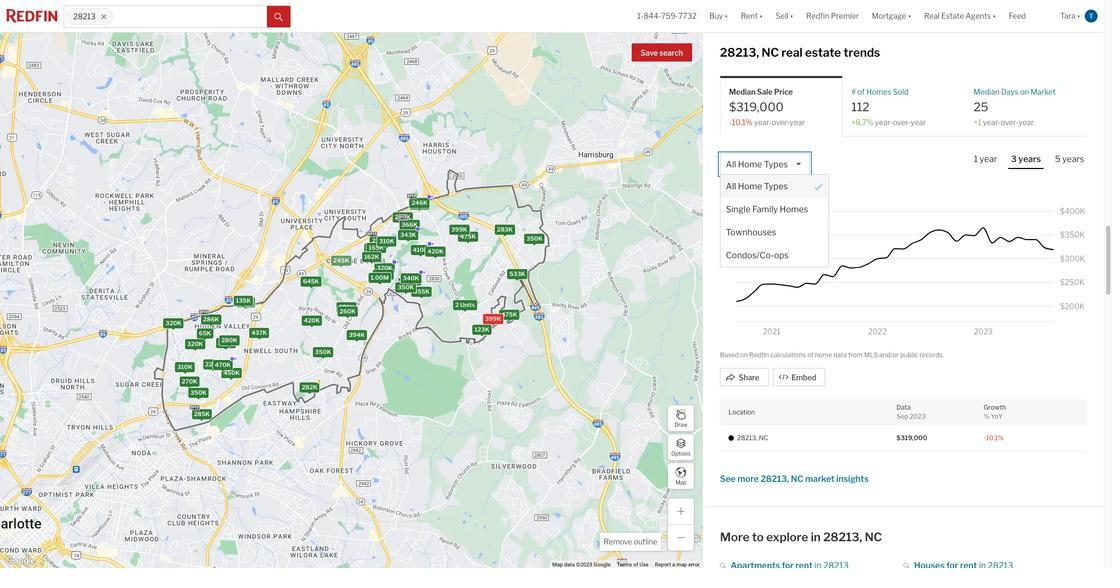 Task type: describe. For each thing, give the bounding box(es) containing it.
mls
[[865, 351, 879, 359]]

median days on market 25 +1 year-over-year
[[974, 87, 1056, 127]]

mortgage ▾ button
[[873, 0, 912, 32]]

map for map data ©2023 google
[[553, 562, 563, 568]]

save search button
[[632, 43, 693, 62]]

feed button
[[1003, 0, 1055, 32]]

1 vertical spatial -
[[984, 434, 987, 442]]

home
[[816, 351, 833, 359]]

800k
[[375, 271, 392, 278]]

on inside median days on market 25 +1 year-over-year
[[1021, 87, 1030, 96]]

1 year button
[[972, 154, 1001, 168]]

market
[[806, 474, 835, 484]]

1-
[[638, 11, 644, 21]]

submit search image
[[275, 13, 283, 21]]

10.1% inside median sale price $319,000 -10.1% year-over-year
[[732, 118, 753, 127]]

65k
[[199, 330, 211, 337]]

trends
[[844, 45, 881, 59]]

1 all home types from the top
[[726, 160, 788, 170]]

370k
[[377, 264, 393, 271]]

real estate agents ▾
[[925, 11, 997, 21]]

246k
[[412, 199, 428, 206]]

tara ▾
[[1061, 11, 1081, 21]]

tara
[[1061, 11, 1076, 21]]

0 vertical spatial 320k
[[166, 319, 182, 327]]

google
[[594, 562, 611, 568]]

to
[[753, 530, 764, 544]]

375k
[[339, 303, 355, 311]]

save search
[[641, 48, 684, 57]]

3 years
[[1012, 154, 1042, 165]]

explore
[[767, 530, 809, 544]]

year for $319,000
[[790, 118, 806, 127]]

rent ▾
[[741, 11, 763, 21]]

340k
[[403, 274, 419, 282]]

single
[[726, 205, 751, 215]]

list box containing all home types
[[721, 154, 830, 268]]

1 all from the top
[[726, 160, 737, 170]]

median sale price $319,000 -10.1% year-over-year
[[730, 87, 806, 127]]

report a map error link
[[656, 562, 700, 568]]

3 years button
[[1009, 154, 1044, 169]]

user photo image
[[1086, 10, 1098, 22]]

in
[[811, 530, 821, 544]]

220k
[[372, 237, 388, 244]]

▾ for mortgage ▾
[[909, 11, 912, 21]]

162k
[[364, 253, 379, 260]]

map data ©2023 google
[[553, 562, 611, 568]]

28213, right in at the right of page
[[824, 530, 863, 544]]

share
[[739, 373, 760, 382]]

335k
[[218, 339, 234, 347]]

remove outline
[[604, 537, 658, 547]]

0 horizontal spatial data
[[565, 562, 575, 568]]

0 horizontal spatial 310k
[[177, 363, 193, 371]]

0 horizontal spatial redfin
[[750, 351, 770, 359]]

28213, down rent
[[721, 45, 760, 59]]

260k
[[340, 307, 356, 315]]

©2023
[[577, 562, 593, 568]]

search
[[660, 48, 684, 57]]

1 vertical spatial 399k
[[485, 315, 501, 323]]

%
[[984, 413, 990, 421]]

1 types from the top
[[765, 160, 788, 170]]

sep
[[897, 413, 909, 421]]

years for 5 years
[[1063, 154, 1085, 165]]

over- for 112
[[893, 118, 911, 127]]

public
[[901, 351, 919, 359]]

1 vertical spatial of
[[808, 351, 814, 359]]

▾ for buy ▾
[[725, 11, 729, 21]]

270k
[[182, 378, 198, 385]]

real
[[925, 11, 940, 21]]

homes for family
[[780, 205, 809, 215]]

▾ for sell ▾
[[791, 11, 794, 21]]

25
[[974, 100, 989, 114]]

3
[[1012, 154, 1017, 165]]

1
[[975, 154, 979, 165]]

market
[[1031, 87, 1056, 96]]

real estate agents ▾ link
[[925, 0, 997, 32]]

0 vertical spatial 475k
[[460, 233, 476, 240]]

dialog containing all home types
[[721, 175, 830, 268]]

2
[[456, 301, 459, 309]]

286k
[[203, 315, 219, 323]]

median for 25
[[974, 87, 1000, 96]]

estate
[[806, 45, 842, 59]]

see more 28213, nc market insights
[[721, 474, 869, 484]]

and/or
[[880, 351, 900, 359]]

all inside dialog
[[726, 182, 737, 192]]

buy
[[710, 11, 724, 21]]

real estate agents ▾ button
[[918, 0, 1003, 32]]

645k
[[303, 277, 319, 285]]

365k
[[403, 277, 420, 284]]

more
[[721, 530, 750, 544]]

1 horizontal spatial $319,000
[[897, 434, 928, 442]]

mortgage ▾
[[873, 11, 912, 21]]

115k
[[239, 299, 253, 306]]

terms
[[617, 562, 632, 568]]

terms of use
[[617, 562, 649, 568]]

report
[[656, 562, 671, 568]]

28213, down location
[[738, 434, 758, 442]]

295k
[[395, 214, 411, 221]]

types inside dialog
[[765, 182, 788, 192]]

285k
[[194, 410, 210, 418]]

355k
[[414, 288, 430, 295]]

all home types element
[[721, 175, 829, 198]]

759-
[[662, 11, 679, 21]]

calculations
[[771, 351, 807, 359]]

rent ▾ button
[[741, 0, 763, 32]]

years for 3 years
[[1019, 154, 1042, 165]]

remove
[[604, 537, 633, 547]]

283k
[[497, 226, 513, 233]]

5 ▾ from the left
[[993, 11, 997, 21]]

based
[[721, 351, 739, 359]]

from
[[849, 351, 863, 359]]

0 vertical spatial 310k
[[379, 237, 395, 245]]



Task type: locate. For each thing, give the bounding box(es) containing it.
median left sale
[[730, 87, 756, 96]]

years
[[1019, 154, 1042, 165], [1063, 154, 1085, 165]]

location
[[729, 408, 755, 416]]

0 vertical spatial redfin
[[807, 11, 830, 21]]

all home types up 'all home types' element
[[726, 160, 788, 170]]

0 horizontal spatial over-
[[772, 118, 790, 127]]

1 horizontal spatial 475k
[[502, 311, 518, 318]]

all home types up family
[[726, 182, 788, 192]]

sell ▾
[[776, 11, 794, 21]]

years right 3
[[1019, 154, 1042, 165]]

0 horizontal spatial 399k
[[452, 225, 468, 233]]

redfin inside button
[[807, 11, 830, 21]]

366k
[[402, 221, 418, 228]]

year- down sale
[[755, 118, 772, 127]]

draw button
[[668, 405, 695, 432]]

map down options
[[676, 479, 687, 486]]

6 ▾ from the left
[[1078, 11, 1081, 21]]

0 vertical spatial map
[[676, 479, 687, 486]]

0 horizontal spatial 10.1%
[[732, 118, 753, 127]]

420k
[[428, 247, 444, 255], [304, 317, 320, 324]]

$319,000
[[730, 100, 784, 114], [897, 434, 928, 442]]

410k
[[413, 246, 428, 253]]

0 horizontal spatial -
[[730, 118, 732, 127]]

▾ for rent ▾
[[760, 11, 763, 21]]

0 horizontal spatial 320k
[[166, 319, 182, 327]]

-
[[730, 118, 732, 127], [984, 434, 987, 442]]

▾ for tara ▾
[[1078, 11, 1081, 21]]

0 vertical spatial of
[[858, 87, 865, 96]]

growth
[[984, 404, 1007, 412]]

year- inside median days on market 25 +1 year-over-year
[[984, 118, 1001, 127]]

median up 25
[[974, 87, 1000, 96]]

over- for 25
[[1001, 118, 1019, 127]]

all
[[726, 160, 737, 170], [726, 182, 737, 192]]

394k
[[349, 331, 365, 339]]

1 vertical spatial homes
[[780, 205, 809, 215]]

map
[[676, 479, 687, 486], [553, 562, 563, 568]]

insights
[[837, 474, 869, 484]]

$319,000 down sale
[[730, 100, 784, 114]]

year- right +1
[[984, 118, 1001, 127]]

1 ▾ from the left
[[725, 11, 729, 21]]

1 horizontal spatial over-
[[893, 118, 911, 127]]

3 year- from the left
[[984, 118, 1001, 127]]

0 vertical spatial all
[[726, 160, 737, 170]]

2 home from the top
[[739, 182, 763, 192]]

median inside median sale price $319,000 -10.1% year-over-year
[[730, 87, 756, 96]]

399k up "123k"
[[485, 315, 501, 323]]

median for $319,000
[[730, 87, 756, 96]]

112
[[852, 100, 870, 114]]

year- inside median sale price $319,000 -10.1% year-over-year
[[755, 118, 772, 127]]

1 horizontal spatial years
[[1063, 154, 1085, 165]]

share button
[[721, 368, 769, 387]]

mortgage ▾ button
[[866, 0, 918, 32]]

types up 'all home types' element
[[765, 160, 788, 170]]

of inside # of homes sold 112 +8.7% year-over-year
[[858, 87, 865, 96]]

data
[[834, 351, 847, 359], [565, 562, 575, 568]]

399k left 283k at the top
[[452, 225, 468, 233]]

0 horizontal spatial map
[[553, 562, 563, 568]]

home inside dialog
[[739, 182, 763, 192]]

on
[[1021, 87, 1030, 96], [741, 351, 748, 359]]

buy ▾ button
[[710, 0, 729, 32]]

on right based
[[741, 351, 748, 359]]

2 years from the left
[[1063, 154, 1085, 165]]

yoy
[[992, 413, 1004, 421]]

1 vertical spatial map
[[553, 562, 563, 568]]

premier
[[832, 11, 860, 21]]

redfin up share
[[750, 351, 770, 359]]

2 all from the top
[[726, 182, 737, 192]]

1 horizontal spatial redfin
[[807, 11, 830, 21]]

135k
[[236, 297, 251, 304]]

family
[[753, 205, 778, 215]]

data left ©2023
[[565, 562, 575, 568]]

▾ right tara
[[1078, 11, 1081, 21]]

2 horizontal spatial over-
[[1001, 118, 1019, 127]]

all home types
[[726, 160, 788, 170], [726, 182, 788, 192]]

0 vertical spatial -
[[730, 118, 732, 127]]

0 horizontal spatial 475k
[[460, 233, 476, 240]]

280k
[[221, 336, 238, 344]]

1 vertical spatial 320k
[[187, 340, 203, 348]]

- inside median sale price $319,000 -10.1% year-over-year
[[730, 118, 732, 127]]

error
[[689, 562, 700, 568]]

1 home from the top
[[739, 160, 763, 170]]

year inside median sale price $319,000 -10.1% year-over-year
[[790, 118, 806, 127]]

1 horizontal spatial 420k
[[428, 247, 444, 255]]

embed button
[[773, 368, 826, 387]]

all home types inside 'all home types' element
[[726, 182, 788, 192]]

1 years from the left
[[1019, 154, 1042, 165]]

1 vertical spatial 10.1%
[[987, 434, 1004, 442]]

of right #
[[858, 87, 865, 96]]

1 vertical spatial all
[[726, 182, 737, 192]]

of left use
[[634, 562, 639, 568]]

475k
[[460, 233, 476, 240], [502, 311, 518, 318]]

1 year
[[975, 154, 998, 165]]

1 year- from the left
[[755, 118, 772, 127]]

0 vertical spatial all home types
[[726, 160, 788, 170]]

homes inside # of homes sold 112 +8.7% year-over-year
[[867, 87, 892, 96]]

0 horizontal spatial year-
[[755, 118, 772, 127]]

0 horizontal spatial of
[[634, 562, 639, 568]]

map inside button
[[676, 479, 687, 486]]

over- inside median sale price $319,000 -10.1% year-over-year
[[772, 118, 790, 127]]

▾ right buy
[[725, 11, 729, 21]]

310k up '270k'
[[177, 363, 193, 371]]

0 vertical spatial types
[[765, 160, 788, 170]]

use
[[640, 562, 649, 568]]

1 horizontal spatial -
[[984, 434, 987, 442]]

year inside median days on market 25 +1 year-over-year
[[1019, 118, 1035, 127]]

1 vertical spatial redfin
[[750, 351, 770, 359]]

estate
[[942, 11, 965, 21]]

None search field
[[113, 6, 267, 27]]

1 horizontal spatial median
[[974, 87, 1000, 96]]

agents
[[966, 11, 992, 21]]

of for terms of use
[[634, 562, 639, 568]]

condos/co-ops
[[726, 251, 789, 261]]

2 types from the top
[[765, 182, 788, 192]]

0 horizontal spatial median
[[730, 87, 756, 96]]

0 horizontal spatial homes
[[780, 205, 809, 215]]

1 vertical spatial data
[[565, 562, 575, 568]]

over- inside # of homes sold 112 +8.7% year-over-year
[[893, 118, 911, 127]]

year- for $319,000
[[755, 118, 772, 127]]

28213,
[[721, 45, 760, 59], [738, 434, 758, 442], [761, 474, 790, 484], [824, 530, 863, 544]]

3 ▾ from the left
[[791, 11, 794, 21]]

homes left sold
[[867, 87, 892, 96]]

28213, right more at the bottom right of page
[[761, 474, 790, 484]]

$319,000 down "2023" in the bottom of the page
[[897, 434, 928, 442]]

0 horizontal spatial $319,000
[[730, 100, 784, 114]]

320k left 286k
[[166, 319, 182, 327]]

2 ▾ from the left
[[760, 11, 763, 21]]

map
[[677, 562, 688, 568]]

1 vertical spatial $319,000
[[897, 434, 928, 442]]

year for sold
[[911, 118, 927, 127]]

based on redfin calculations of home data from mls and/or public records.
[[721, 351, 945, 359]]

2 over- from the left
[[893, 118, 911, 127]]

over-
[[772, 118, 790, 127], [893, 118, 911, 127], [1001, 118, 1019, 127]]

$319,000 inside median sale price $319,000 -10.1% year-over-year
[[730, 100, 784, 114]]

over- inside median days on market 25 +1 year-over-year
[[1001, 118, 1019, 127]]

1 vertical spatial on
[[741, 351, 748, 359]]

homes for of
[[867, 87, 892, 96]]

1 horizontal spatial 320k
[[187, 340, 203, 348]]

median
[[730, 87, 756, 96], [974, 87, 1000, 96]]

1 vertical spatial 475k
[[502, 311, 518, 318]]

condos/co-
[[726, 251, 775, 261]]

0 vertical spatial home
[[739, 160, 763, 170]]

2 median from the left
[[974, 87, 1000, 96]]

310k up 162k
[[379, 237, 395, 245]]

5 years button
[[1053, 154, 1088, 168]]

over- down sold
[[893, 118, 911, 127]]

0 vertical spatial 420k
[[428, 247, 444, 255]]

homes right family
[[780, 205, 809, 215]]

rent ▾ button
[[735, 0, 770, 32]]

over- for $319,000
[[772, 118, 790, 127]]

redfin left premier
[[807, 11, 830, 21]]

1 horizontal spatial year-
[[876, 118, 893, 127]]

1 horizontal spatial 399k
[[485, 315, 501, 323]]

343k
[[401, 231, 417, 239]]

0 horizontal spatial years
[[1019, 154, 1042, 165]]

0 vertical spatial homes
[[867, 87, 892, 96]]

year for market
[[1019, 118, 1035, 127]]

475k left 283k at the top
[[460, 233, 476, 240]]

2 all home types from the top
[[726, 182, 788, 192]]

470k
[[215, 361, 231, 369]]

0 horizontal spatial 420k
[[304, 317, 320, 324]]

2 year- from the left
[[876, 118, 893, 127]]

1 median from the left
[[730, 87, 756, 96]]

google image
[[3, 555, 38, 568]]

1 vertical spatial types
[[765, 182, 788, 192]]

outline
[[634, 537, 658, 547]]

of
[[858, 87, 865, 96], [808, 351, 814, 359], [634, 562, 639, 568]]

real
[[782, 45, 803, 59]]

over- down price on the top
[[772, 118, 790, 127]]

year- for 25
[[984, 118, 1001, 127]]

4 ▾ from the left
[[909, 11, 912, 21]]

0 vertical spatial data
[[834, 351, 847, 359]]

sold
[[894, 87, 909, 96]]

years right the 5
[[1063, 154, 1085, 165]]

data left from
[[834, 351, 847, 359]]

3 over- from the left
[[1001, 118, 1019, 127]]

▾ right rent
[[760, 11, 763, 21]]

year
[[790, 118, 806, 127], [911, 118, 927, 127], [1019, 118, 1035, 127], [980, 154, 998, 165]]

0 vertical spatial on
[[1021, 87, 1030, 96]]

growth % yoy
[[984, 404, 1007, 421]]

2 vertical spatial of
[[634, 562, 639, 568]]

0 horizontal spatial on
[[741, 351, 748, 359]]

▾ right sell
[[791, 11, 794, 21]]

▾ right the mortgage
[[909, 11, 912, 21]]

report a map error
[[656, 562, 700, 568]]

10.1%
[[732, 118, 753, 127], [987, 434, 1004, 442]]

sale
[[758, 87, 773, 96]]

1 vertical spatial all home types
[[726, 182, 788, 192]]

home up 'all home types' element
[[739, 160, 763, 170]]

price
[[775, 87, 793, 96]]

1 horizontal spatial 310k
[[379, 237, 395, 245]]

1 vertical spatial 420k
[[304, 317, 320, 324]]

redfin premier
[[807, 11, 860, 21]]

268k
[[412, 200, 428, 208]]

0 vertical spatial 399k
[[452, 225, 468, 233]]

5 years
[[1056, 154, 1085, 165]]

year inside # of homes sold 112 +8.7% year-over-year
[[911, 118, 927, 127]]

282k
[[302, 384, 318, 391]]

map region
[[0, 0, 784, 568]]

a
[[673, 562, 676, 568]]

245k
[[333, 257, 349, 264]]

28213, nc real estate trends
[[721, 45, 881, 59]]

options
[[672, 450, 691, 457]]

1 horizontal spatial on
[[1021, 87, 1030, 96]]

single family homes
[[726, 205, 809, 215]]

more
[[738, 474, 759, 484]]

map for map
[[676, 479, 687, 486]]

1 horizontal spatial homes
[[867, 87, 892, 96]]

see more 28213, nc market insights link
[[721, 474, 869, 484]]

2 horizontal spatial year-
[[984, 118, 1001, 127]]

remove 28213 image
[[101, 13, 107, 20]]

year- for 112
[[876, 118, 893, 127]]

map left ©2023
[[553, 562, 563, 568]]

mortgage
[[873, 11, 907, 21]]

1 vertical spatial 310k
[[177, 363, 193, 371]]

1 horizontal spatial map
[[676, 479, 687, 486]]

1 vertical spatial home
[[739, 182, 763, 192]]

dialog
[[721, 175, 830, 268]]

types up single family homes
[[765, 182, 788, 192]]

year- right +8.7%
[[876, 118, 893, 127]]

1 horizontal spatial data
[[834, 351, 847, 359]]

165k
[[369, 244, 384, 251]]

year inside button
[[980, 154, 998, 165]]

on right days
[[1021, 87, 1030, 96]]

1 horizontal spatial of
[[808, 351, 814, 359]]

home
[[739, 160, 763, 170], [739, 182, 763, 192]]

of left home
[[808, 351, 814, 359]]

0 vertical spatial $319,000
[[730, 100, 784, 114]]

2023
[[910, 413, 926, 421]]

days
[[1002, 87, 1019, 96]]

399k
[[452, 225, 468, 233], [485, 315, 501, 323]]

1 over- from the left
[[772, 118, 790, 127]]

▾ right agents
[[993, 11, 997, 21]]

0 vertical spatial 10.1%
[[732, 118, 753, 127]]

year- inside # of homes sold 112 +8.7% year-over-year
[[876, 118, 893, 127]]

rent
[[741, 11, 758, 21]]

median inside median days on market 25 +1 year-over-year
[[974, 87, 1000, 96]]

over- down days
[[1001, 118, 1019, 127]]

options button
[[668, 434, 695, 461]]

list box
[[721, 154, 830, 268]]

home up single
[[739, 182, 763, 192]]

844-
[[644, 11, 662, 21]]

of for # of homes sold 112 +8.7% year-over-year
[[858, 87, 865, 96]]

map button
[[668, 463, 695, 490]]

160k
[[366, 245, 382, 252]]

320k down 65k
[[187, 340, 203, 348]]

1 horizontal spatial 10.1%
[[987, 434, 1004, 442]]

475k down 533k
[[502, 311, 518, 318]]

2 horizontal spatial of
[[858, 87, 865, 96]]



Task type: vqa. For each thing, say whether or not it's contained in the screenshot.


